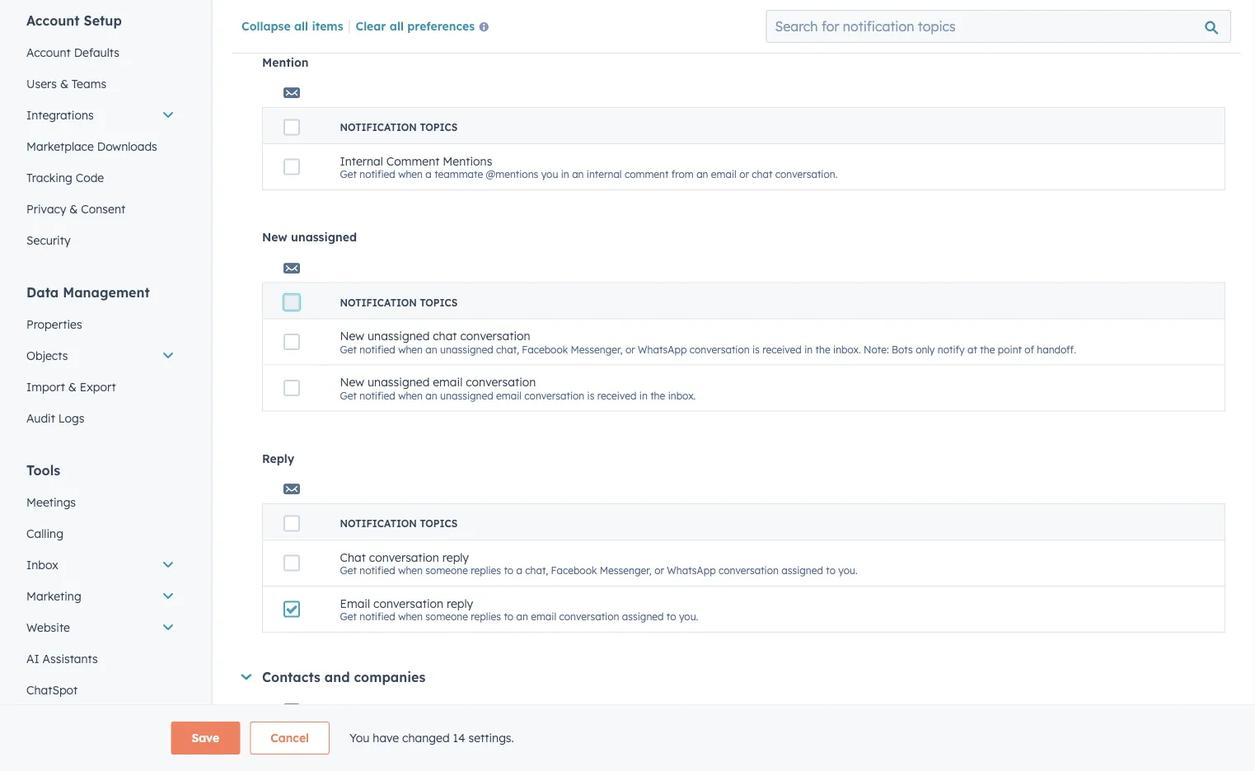 Task type: locate. For each thing, give the bounding box(es) containing it.
a
[[426, 168, 432, 180], [517, 565, 523, 577]]

1 horizontal spatial in
[[640, 389, 648, 402]]

someone inside 'chat conversation reply get notified when someone replies to a chat, facebook messenger, or whatsapp conversation assigned to you.'
[[426, 565, 468, 577]]

topics for new unassigned
[[420, 296, 458, 309]]

all right clear on the left
[[390, 18, 404, 33]]

email
[[340, 596, 370, 611]]

get for chat conversation reply
[[340, 565, 357, 577]]

0 horizontal spatial inbox.
[[668, 389, 696, 402]]

whatsapp
[[638, 343, 687, 356], [667, 565, 716, 577]]

meetings link
[[16, 487, 185, 519]]

logs
[[58, 412, 84, 426]]

1 vertical spatial whatsapp
[[667, 565, 716, 577]]

new inside new unassigned chat conversation get notified when an unassigned chat, facebook messenger, or whatsapp conversation is received in the inbox. note: bots only notify at the point of handoff.
[[340, 329, 365, 343]]

when for internal
[[398, 168, 423, 180]]

1 notified from the top
[[360, 168, 396, 180]]

is
[[753, 343, 760, 356], [588, 389, 595, 402]]

users
[[26, 77, 57, 91]]

when inside new unassigned chat conversation get notified when an unassigned chat, facebook messenger, or whatsapp conversation is received in the inbox. note: bots only notify at the point of handoff.
[[398, 343, 423, 356]]

& inside data management element
[[68, 380, 77, 395]]

comment
[[387, 154, 440, 168]]

2 vertical spatial in
[[640, 389, 648, 402]]

ai assistants link
[[16, 644, 185, 675]]

chat inside internal comment mentions get notified when a teammate @mentions you in an internal comment from an email or chat conversation.
[[752, 168, 773, 180]]

topics
[[420, 121, 458, 134], [420, 296, 458, 309], [420, 518, 458, 530], [420, 738, 458, 750]]

downloads
[[97, 139, 157, 154]]

chat
[[752, 168, 773, 180], [433, 329, 457, 343]]

an inside new unassigned email conversation get notified when an unassigned email conversation is received in the inbox.
[[426, 389, 438, 402]]

internal
[[340, 154, 383, 168]]

notification topics for reply
[[340, 518, 458, 530]]

inbox.
[[834, 343, 862, 356], [668, 389, 696, 402]]

get
[[340, 168, 357, 180], [340, 343, 357, 356], [340, 389, 357, 402], [340, 565, 357, 577], [340, 611, 357, 623]]

inbox. left note:
[[834, 343, 862, 356]]

integrations
[[26, 108, 94, 122]]

1 horizontal spatial you.
[[839, 565, 858, 577]]

replies for chat conversation reply
[[471, 565, 501, 577]]

facebook up new unassigned email conversation get notified when an unassigned email conversation is received in the inbox.
[[522, 343, 568, 356]]

5 notified from the top
[[360, 611, 396, 623]]

the down new unassigned chat conversation get notified when an unassigned chat, facebook messenger, or whatsapp conversation is received in the inbox. note: bots only notify at the point of handoff.
[[651, 389, 666, 402]]

bots
[[892, 343, 914, 356]]

3 get from the top
[[340, 389, 357, 402]]

0 vertical spatial whatsapp
[[638, 343, 687, 356]]

1 vertical spatial facebook
[[551, 565, 597, 577]]

0 horizontal spatial the
[[651, 389, 666, 402]]

inbox. inside new unassigned email conversation get notified when an unassigned email conversation is received in the inbox.
[[668, 389, 696, 402]]

1 horizontal spatial or
[[655, 565, 665, 577]]

0 vertical spatial or
[[740, 168, 750, 180]]

calling
[[26, 527, 63, 541]]

or
[[740, 168, 750, 180], [626, 343, 636, 356], [655, 565, 665, 577]]

1 vertical spatial reply
[[447, 596, 473, 611]]

1 vertical spatial replies
[[471, 611, 501, 623]]

1 vertical spatial chat,
[[526, 565, 549, 577]]

2 all from the left
[[390, 18, 404, 33]]

you have changed 14 settings.
[[350, 731, 514, 746]]

replies inside email conversation reply get notified when someone replies to an email conversation assigned to you.
[[471, 611, 501, 623]]

1 vertical spatial received
[[598, 389, 637, 402]]

notified inside new unassigned chat conversation get notified when an unassigned chat, facebook messenger, or whatsapp conversation is received in the inbox. note: bots only notify at the point of handoff.
[[360, 343, 396, 356]]

1 all from the left
[[294, 18, 309, 33]]

2 horizontal spatial or
[[740, 168, 750, 180]]

0 horizontal spatial received
[[598, 389, 637, 402]]

1 horizontal spatial chat,
[[526, 565, 549, 577]]

1 account from the top
[[26, 12, 80, 29]]

all left items
[[294, 18, 309, 33]]

when inside internal comment mentions get notified when a teammate @mentions you in an internal comment from an email or chat conversation.
[[398, 168, 423, 180]]

1 get from the top
[[340, 168, 357, 180]]

get inside internal comment mentions get notified when a teammate @mentions you in an internal comment from an email or chat conversation.
[[340, 168, 357, 180]]

conversation
[[461, 329, 531, 343], [690, 343, 750, 356], [466, 375, 536, 389], [525, 389, 585, 402], [369, 550, 439, 565], [719, 565, 779, 577], [374, 596, 444, 611], [560, 611, 620, 623]]

all
[[294, 18, 309, 33], [390, 18, 404, 33]]

audit logs link
[[16, 403, 185, 435]]

new
[[262, 230, 288, 245], [340, 329, 365, 343], [340, 375, 365, 389]]

1 vertical spatial a
[[517, 565, 523, 577]]

2 get from the top
[[340, 343, 357, 356]]

account up account defaults on the left top of page
[[26, 12, 80, 29]]

0 vertical spatial new
[[262, 230, 288, 245]]

received inside new unassigned chat conversation get notified when an unassigned chat, facebook messenger, or whatsapp conversation is received in the inbox. note: bots only notify at the point of handoff.
[[763, 343, 802, 356]]

calling link
[[16, 519, 185, 550]]

teams
[[72, 77, 106, 91]]

0 vertical spatial chat,
[[496, 343, 519, 356]]

someone inside email conversation reply get notified when someone replies to an email conversation assigned to you.
[[426, 611, 468, 623]]

1 vertical spatial &
[[70, 202, 78, 216]]

0 vertical spatial in
[[561, 168, 570, 180]]

& left export
[[68, 380, 77, 395]]

replies
[[471, 565, 501, 577], [471, 611, 501, 623]]

3 topics from the top
[[420, 518, 458, 530]]

0 vertical spatial replies
[[471, 565, 501, 577]]

& right users
[[60, 77, 68, 91]]

1 notification topics from the top
[[340, 121, 458, 134]]

1 vertical spatial someone
[[426, 611, 468, 623]]

export
[[80, 380, 116, 395]]

0 vertical spatial &
[[60, 77, 68, 91]]

4 topics from the top
[[420, 738, 458, 750]]

0 vertical spatial inbox.
[[834, 343, 862, 356]]

1 replies from the top
[[471, 565, 501, 577]]

account up users
[[26, 45, 71, 60]]

chat conversation reply get notified when someone replies to a chat, facebook messenger, or whatsapp conversation assigned to you.
[[340, 550, 858, 577]]

0 vertical spatial messenger,
[[571, 343, 623, 356]]

1 vertical spatial or
[[626, 343, 636, 356]]

security link
[[16, 225, 185, 256]]

2 notified from the top
[[360, 343, 396, 356]]

or inside internal comment mentions get notified when a teammate @mentions you in an internal comment from an email or chat conversation.
[[740, 168, 750, 180]]

0 vertical spatial chat
[[752, 168, 773, 180]]

chat, up email conversation reply get notified when someone replies to an email conversation assigned to you.
[[526, 565, 549, 577]]

reply for chat conversation reply
[[443, 550, 469, 565]]

0 vertical spatial received
[[763, 343, 802, 356]]

someone for email conversation reply
[[426, 611, 468, 623]]

chat
[[340, 550, 366, 565]]

1 vertical spatial inbox.
[[668, 389, 696, 402]]

0 vertical spatial someone
[[426, 565, 468, 577]]

3 when from the top
[[398, 389, 423, 402]]

2 vertical spatial new
[[340, 375, 365, 389]]

1 vertical spatial account
[[26, 45, 71, 60]]

when inside 'chat conversation reply get notified when someone replies to a chat, facebook messenger, or whatsapp conversation assigned to you.'
[[398, 565, 423, 577]]

get for email conversation reply
[[340, 611, 357, 623]]

2 horizontal spatial in
[[805, 343, 813, 356]]

0 horizontal spatial a
[[426, 168, 432, 180]]

tracking code
[[26, 171, 104, 185]]

2 when from the top
[[398, 343, 423, 356]]

notified inside internal comment mentions get notified when a teammate @mentions you in an internal comment from an email or chat conversation.
[[360, 168, 396, 180]]

4 when from the top
[[398, 565, 423, 577]]

you
[[542, 168, 559, 180]]

0 horizontal spatial you.
[[679, 611, 699, 623]]

collapse all items button
[[242, 18, 343, 33]]

2 notification from the top
[[340, 296, 417, 309]]

chat, inside new unassigned chat conversation get notified when an unassigned chat, facebook messenger, or whatsapp conversation is received in the inbox. note: bots only notify at the point of handoff.
[[496, 343, 519, 356]]

0 vertical spatial account
[[26, 12, 80, 29]]

get inside 'chat conversation reply get notified when someone replies to a chat, facebook messenger, or whatsapp conversation assigned to you.'
[[340, 565, 357, 577]]

1 horizontal spatial a
[[517, 565, 523, 577]]

1 vertical spatial assigned
[[622, 611, 664, 623]]

properties
[[26, 317, 82, 332]]

0 vertical spatial assigned
[[782, 565, 824, 577]]

1 horizontal spatial is
[[753, 343, 760, 356]]

3 notification from the top
[[340, 518, 417, 530]]

2 someone from the top
[[426, 611, 468, 623]]

new unassigned
[[262, 230, 357, 245]]

3 notification topics from the top
[[340, 518, 458, 530]]

2 replies from the top
[[471, 611, 501, 623]]

0 horizontal spatial all
[[294, 18, 309, 33]]

notification topics for new unassigned
[[340, 296, 458, 309]]

& for consent
[[70, 202, 78, 216]]

notification topics
[[340, 121, 458, 134], [340, 296, 458, 309], [340, 518, 458, 530], [340, 738, 458, 750]]

save
[[192, 731, 220, 746]]

0 horizontal spatial chat
[[433, 329, 457, 343]]

get inside new unassigned email conversation get notified when an unassigned email conversation is received in the inbox.
[[340, 389, 357, 402]]

account for account setup
[[26, 12, 80, 29]]

5 when from the top
[[398, 611, 423, 623]]

the right at
[[981, 343, 996, 356]]

reply
[[262, 452, 295, 466]]

1 vertical spatial in
[[805, 343, 813, 356]]

2 topics from the top
[[420, 296, 458, 309]]

have
[[373, 731, 399, 746]]

new inside new unassigned email conversation get notified when an unassigned email conversation is received in the inbox.
[[340, 375, 365, 389]]

notified inside email conversation reply get notified when someone replies to an email conversation assigned to you.
[[360, 611, 396, 623]]

chat, up new unassigned email conversation get notified when an unassigned email conversation is received in the inbox.
[[496, 343, 519, 356]]

inbox. down new unassigned chat conversation get notified when an unassigned chat, facebook messenger, or whatsapp conversation is received in the inbox. note: bots only notify at the point of handoff.
[[668, 389, 696, 402]]

a up email conversation reply get notified when someone replies to an email conversation assigned to you.
[[517, 565, 523, 577]]

0 vertical spatial reply
[[443, 550, 469, 565]]

2 account from the top
[[26, 45, 71, 60]]

get inside new unassigned chat conversation get notified when an unassigned chat, facebook messenger, or whatsapp conversation is received in the inbox. note: bots only notify at the point of handoff.
[[340, 343, 357, 356]]

notified
[[360, 168, 396, 180], [360, 343, 396, 356], [360, 389, 396, 402], [360, 565, 396, 577], [360, 611, 396, 623]]

internal comment mentions get notified when a teammate @mentions you in an internal comment from an email or chat conversation.
[[340, 154, 838, 180]]

0 horizontal spatial is
[[588, 389, 595, 402]]

1 vertical spatial chat
[[433, 329, 457, 343]]

assigned inside email conversation reply get notified when someone replies to an email conversation assigned to you.
[[622, 611, 664, 623]]

get inside email conversation reply get notified when someone replies to an email conversation assigned to you.
[[340, 611, 357, 623]]

notification
[[340, 121, 417, 134], [340, 296, 417, 309], [340, 518, 417, 530], [340, 738, 417, 750]]

4 notified from the top
[[360, 565, 396, 577]]

2 vertical spatial or
[[655, 565, 665, 577]]

3 notified from the top
[[360, 389, 396, 402]]

you.
[[839, 565, 858, 577], [679, 611, 699, 623]]

0 horizontal spatial in
[[561, 168, 570, 180]]

contacts
[[262, 670, 321, 686]]

import
[[26, 380, 65, 395]]

& right privacy
[[70, 202, 78, 216]]

the
[[816, 343, 831, 356], [981, 343, 996, 356], [651, 389, 666, 402]]

audit logs
[[26, 412, 84, 426]]

0 vertical spatial is
[[753, 343, 760, 356]]

notify
[[938, 343, 965, 356]]

when
[[398, 168, 423, 180], [398, 343, 423, 356], [398, 389, 423, 402], [398, 565, 423, 577], [398, 611, 423, 623]]

replies for email conversation reply
[[471, 611, 501, 623]]

5 get from the top
[[340, 611, 357, 623]]

1 vertical spatial you.
[[679, 611, 699, 623]]

1 horizontal spatial assigned
[[782, 565, 824, 577]]

someone for chat conversation reply
[[426, 565, 468, 577]]

1 topics from the top
[[420, 121, 458, 134]]

0 vertical spatial a
[[426, 168, 432, 180]]

cancel
[[271, 731, 309, 746]]

in inside internal comment mentions get notified when a teammate @mentions you in an internal comment from an email or chat conversation.
[[561, 168, 570, 180]]

4 notification topics from the top
[[340, 738, 458, 750]]

facebook inside new unassigned chat conversation get notified when an unassigned chat, facebook messenger, or whatsapp conversation is received in the inbox. note: bots only notify at the point of handoff.
[[522, 343, 568, 356]]

reply inside email conversation reply get notified when someone replies to an email conversation assigned to you.
[[447, 596, 473, 611]]

chat inside new unassigned chat conversation get notified when an unassigned chat, facebook messenger, or whatsapp conversation is received in the inbox. note: bots only notify at the point of handoff.
[[433, 329, 457, 343]]

reply for email conversation reply
[[447, 596, 473, 611]]

import & export link
[[16, 372, 185, 403]]

to
[[504, 565, 514, 577], [827, 565, 836, 577], [504, 611, 514, 623], [667, 611, 677, 623]]

preferences
[[408, 18, 475, 33]]

1 horizontal spatial all
[[390, 18, 404, 33]]

or inside 'chat conversation reply get notified when someone replies to a chat, facebook messenger, or whatsapp conversation assigned to you.'
[[655, 565, 665, 577]]

0 vertical spatial you.
[[839, 565, 858, 577]]

2 notification topics from the top
[[340, 296, 458, 309]]

an
[[572, 168, 584, 180], [697, 168, 709, 180], [426, 343, 438, 356], [426, 389, 438, 402], [517, 611, 528, 623]]

code
[[76, 171, 104, 185]]

the left note:
[[816, 343, 831, 356]]

1 vertical spatial new
[[340, 329, 365, 343]]

notification topics for mention
[[340, 121, 458, 134]]

1 horizontal spatial received
[[763, 343, 802, 356]]

facebook up email conversation reply get notified when someone replies to an email conversation assigned to you.
[[551, 565, 597, 577]]

1 horizontal spatial inbox.
[[834, 343, 862, 356]]

chatspot
[[26, 684, 78, 698]]

replies inside 'chat conversation reply get notified when someone replies to a chat, facebook messenger, or whatsapp conversation assigned to you.'
[[471, 565, 501, 577]]

2 horizontal spatial the
[[981, 343, 996, 356]]

4 get from the top
[[340, 565, 357, 577]]

and
[[325, 670, 350, 686]]

0 horizontal spatial or
[[626, 343, 636, 356]]

reply inside 'chat conversation reply get notified when someone replies to a chat, facebook messenger, or whatsapp conversation assigned to you.'
[[443, 550, 469, 565]]

1 when from the top
[[398, 168, 423, 180]]

unassigned for new unassigned
[[291, 230, 357, 245]]

0 vertical spatial facebook
[[522, 343, 568, 356]]

1 notification from the top
[[340, 121, 417, 134]]

email
[[712, 168, 737, 180], [433, 375, 463, 389], [496, 389, 522, 402], [531, 611, 557, 623]]

1 someone from the top
[[426, 565, 468, 577]]

or inside new unassigned chat conversation get notified when an unassigned chat, facebook messenger, or whatsapp conversation is received in the inbox. note: bots only notify at the point of handoff.
[[626, 343, 636, 356]]

when inside email conversation reply get notified when someone replies to an email conversation assigned to you.
[[398, 611, 423, 623]]

1 horizontal spatial chat
[[752, 168, 773, 180]]

all inside button
[[390, 18, 404, 33]]

1 vertical spatial is
[[588, 389, 595, 402]]

received inside new unassigned email conversation get notified when an unassigned email conversation is received in the inbox.
[[598, 389, 637, 402]]

0 horizontal spatial chat,
[[496, 343, 519, 356]]

0 horizontal spatial assigned
[[622, 611, 664, 623]]

ai
[[26, 652, 39, 667]]

get for internal comment mentions
[[340, 168, 357, 180]]

notified for chat
[[360, 565, 396, 577]]

users & teams link
[[16, 68, 185, 100]]

2 vertical spatial &
[[68, 380, 77, 395]]

a left teammate in the top left of the page
[[426, 168, 432, 180]]

assigned
[[782, 565, 824, 577], [622, 611, 664, 623]]

in
[[561, 168, 570, 180], [805, 343, 813, 356], [640, 389, 648, 402]]

notification for new unassigned
[[340, 296, 417, 309]]

messenger,
[[571, 343, 623, 356], [600, 565, 652, 577]]

1 vertical spatial messenger,
[[600, 565, 652, 577]]

you. inside email conversation reply get notified when someone replies to an email conversation assigned to you.
[[679, 611, 699, 623]]

marketplace downloads
[[26, 139, 157, 154]]

notified inside 'chat conversation reply get notified when someone replies to a chat, facebook messenger, or whatsapp conversation assigned to you.'
[[360, 565, 396, 577]]



Task type: vqa. For each thing, say whether or not it's contained in the screenshot.
the Management
yes



Task type: describe. For each thing, give the bounding box(es) containing it.
topics for mention
[[420, 121, 458, 134]]

meetings
[[26, 496, 76, 510]]

contacts and companies button
[[241, 670, 1226, 686]]

tracking code link
[[16, 162, 185, 194]]

settings.
[[469, 731, 514, 746]]

new for new unassigned chat conversation get notified when an unassigned chat, facebook messenger, or whatsapp conversation is received in the inbox. note: bots only notify at the point of handoff.
[[340, 329, 365, 343]]

ai assistants
[[26, 652, 98, 667]]

privacy & consent link
[[16, 194, 185, 225]]

& for export
[[68, 380, 77, 395]]

companies
[[354, 670, 426, 686]]

in inside new unassigned email conversation get notified when an unassigned email conversation is received in the inbox.
[[640, 389, 648, 402]]

email conversation reply get notified when someone replies to an email conversation assigned to you.
[[340, 596, 699, 623]]

Search for notification topics search field
[[767, 10, 1232, 43]]

an inside email conversation reply get notified when someone replies to an email conversation assigned to you.
[[517, 611, 528, 623]]

handoff.
[[1038, 343, 1077, 356]]

integrations button
[[16, 100, 185, 131]]

at
[[968, 343, 978, 356]]

assigned inside 'chat conversation reply get notified when someone replies to a chat, facebook messenger, or whatsapp conversation assigned to you.'
[[782, 565, 824, 577]]

email inside email conversation reply get notified when someone replies to an email conversation assigned to you.
[[531, 611, 557, 623]]

notified for email
[[360, 611, 396, 623]]

save button
[[171, 722, 240, 755]]

new unassigned email conversation get notified when an unassigned email conversation is received in the inbox.
[[340, 375, 696, 402]]

chat, inside 'chat conversation reply get notified when someone replies to a chat, facebook messenger, or whatsapp conversation assigned to you.'
[[526, 565, 549, 577]]

cancel button
[[250, 722, 330, 755]]

notification for mention
[[340, 121, 417, 134]]

all for collapse
[[294, 18, 309, 33]]

teammate
[[435, 168, 483, 180]]

collapse all items
[[242, 18, 343, 33]]

unassigned for new unassigned chat conversation get notified when an unassigned chat, facebook messenger, or whatsapp conversation is received in the inbox. note: bots only notify at the point of handoff.
[[368, 329, 430, 343]]

email inside internal comment mentions get notified when a teammate @mentions you in an internal comment from an email or chat conversation.
[[712, 168, 737, 180]]

inbox
[[26, 558, 58, 573]]

changed
[[402, 731, 450, 746]]

account setup element
[[16, 12, 185, 256]]

comment
[[625, 168, 669, 180]]

topics for reply
[[420, 518, 458, 530]]

& for teams
[[60, 77, 68, 91]]

collapse
[[242, 18, 291, 33]]

marketplace downloads link
[[16, 131, 185, 162]]

a inside internal comment mentions get notified when a teammate @mentions you in an internal comment from an email or chat conversation.
[[426, 168, 432, 180]]

@mentions
[[486, 168, 539, 180]]

account for account defaults
[[26, 45, 71, 60]]

consent
[[81, 202, 125, 216]]

messenger, inside 'chat conversation reply get notified when someone replies to a chat, facebook messenger, or whatsapp conversation assigned to you.'
[[600, 565, 652, 577]]

privacy & consent
[[26, 202, 125, 216]]

marketplace
[[26, 139, 94, 154]]

mentions
[[443, 154, 493, 168]]

new for new unassigned
[[262, 230, 288, 245]]

internal
[[587, 168, 622, 180]]

clear all preferences button
[[356, 17, 496, 37]]

import & export
[[26, 380, 116, 395]]

privacy
[[26, 202, 66, 216]]

4 notification from the top
[[340, 738, 417, 750]]

when for chat
[[398, 565, 423, 577]]

notified for internal
[[360, 168, 396, 180]]

note:
[[864, 343, 890, 356]]

data management
[[26, 285, 150, 301]]

notified inside new unassigned email conversation get notified when an unassigned email conversation is received in the inbox.
[[360, 389, 396, 402]]

is inside new unassigned chat conversation get notified when an unassigned chat, facebook messenger, or whatsapp conversation is received in the inbox. note: bots only notify at the point of handoff.
[[753, 343, 760, 356]]

when inside new unassigned email conversation get notified when an unassigned email conversation is received in the inbox.
[[398, 389, 423, 402]]

whatsapp inside new unassigned chat conversation get notified when an unassigned chat, facebook messenger, or whatsapp conversation is received in the inbox. note: bots only notify at the point of handoff.
[[638, 343, 687, 356]]

whatsapp inside 'chat conversation reply get notified when someone replies to a chat, facebook messenger, or whatsapp conversation assigned to you.'
[[667, 565, 716, 577]]

management
[[63, 285, 150, 301]]

tools element
[[16, 462, 185, 707]]

all for clear
[[390, 18, 404, 33]]

caret image
[[241, 675, 252, 680]]

marketing
[[26, 590, 81, 604]]

account setup
[[26, 12, 122, 29]]

point
[[998, 343, 1023, 356]]

users & teams
[[26, 77, 106, 91]]

objects button
[[16, 341, 185, 372]]

is inside new unassigned email conversation get notified when an unassigned email conversation is received in the inbox.
[[588, 389, 595, 402]]

marketing button
[[16, 581, 185, 613]]

1 horizontal spatial the
[[816, 343, 831, 356]]

defaults
[[74, 45, 120, 60]]

unassigned for new unassigned email conversation get notified when an unassigned email conversation is received in the inbox.
[[368, 375, 430, 389]]

clear all preferences
[[356, 18, 475, 33]]

the inside new unassigned email conversation get notified when an unassigned email conversation is received in the inbox.
[[651, 389, 666, 402]]

in inside new unassigned chat conversation get notified when an unassigned chat, facebook messenger, or whatsapp conversation is received in the inbox. note: bots only notify at the point of handoff.
[[805, 343, 813, 356]]

account defaults
[[26, 45, 120, 60]]

facebook inside 'chat conversation reply get notified when someone replies to a chat, facebook messenger, or whatsapp conversation assigned to you.'
[[551, 565, 597, 577]]

a inside 'chat conversation reply get notified when someone replies to a chat, facebook messenger, or whatsapp conversation assigned to you.'
[[517, 565, 523, 577]]

security
[[26, 233, 71, 248]]

data
[[26, 285, 59, 301]]

inbox. inside new unassigned chat conversation get notified when an unassigned chat, facebook messenger, or whatsapp conversation is received in the inbox. note: bots only notify at the point of handoff.
[[834, 343, 862, 356]]

14
[[453, 731, 466, 746]]

when for email
[[398, 611, 423, 623]]

assistants
[[43, 652, 98, 667]]

an inside new unassigned chat conversation get notified when an unassigned chat, facebook messenger, or whatsapp conversation is received in the inbox. note: bots only notify at the point of handoff.
[[426, 343, 438, 356]]

you
[[350, 731, 370, 746]]

tracking
[[26, 171, 72, 185]]

inbox button
[[16, 550, 185, 581]]

properties link
[[16, 309, 185, 341]]

only
[[916, 343, 936, 356]]

conversation.
[[776, 168, 838, 180]]

items
[[312, 18, 343, 33]]

new unassigned chat conversation get notified when an unassigned chat, facebook messenger, or whatsapp conversation is received in the inbox. note: bots only notify at the point of handoff.
[[340, 329, 1077, 356]]

mention
[[262, 55, 309, 69]]

data management element
[[16, 284, 185, 435]]

tools
[[26, 463, 60, 479]]

website button
[[16, 613, 185, 644]]

notification for reply
[[340, 518, 417, 530]]

new for new unassigned email conversation get notified when an unassigned email conversation is received in the inbox.
[[340, 375, 365, 389]]

you. inside 'chat conversation reply get notified when someone replies to a chat, facebook messenger, or whatsapp conversation assigned to you.'
[[839, 565, 858, 577]]

chatspot link
[[16, 675, 185, 707]]

clear
[[356, 18, 386, 33]]

contacts and companies
[[262, 670, 426, 686]]

setup
[[84, 12, 122, 29]]

from
[[672, 168, 694, 180]]

messenger, inside new unassigned chat conversation get notified when an unassigned chat, facebook messenger, or whatsapp conversation is received in the inbox. note: bots only notify at the point of handoff.
[[571, 343, 623, 356]]

account defaults link
[[16, 37, 185, 68]]

audit
[[26, 412, 55, 426]]



